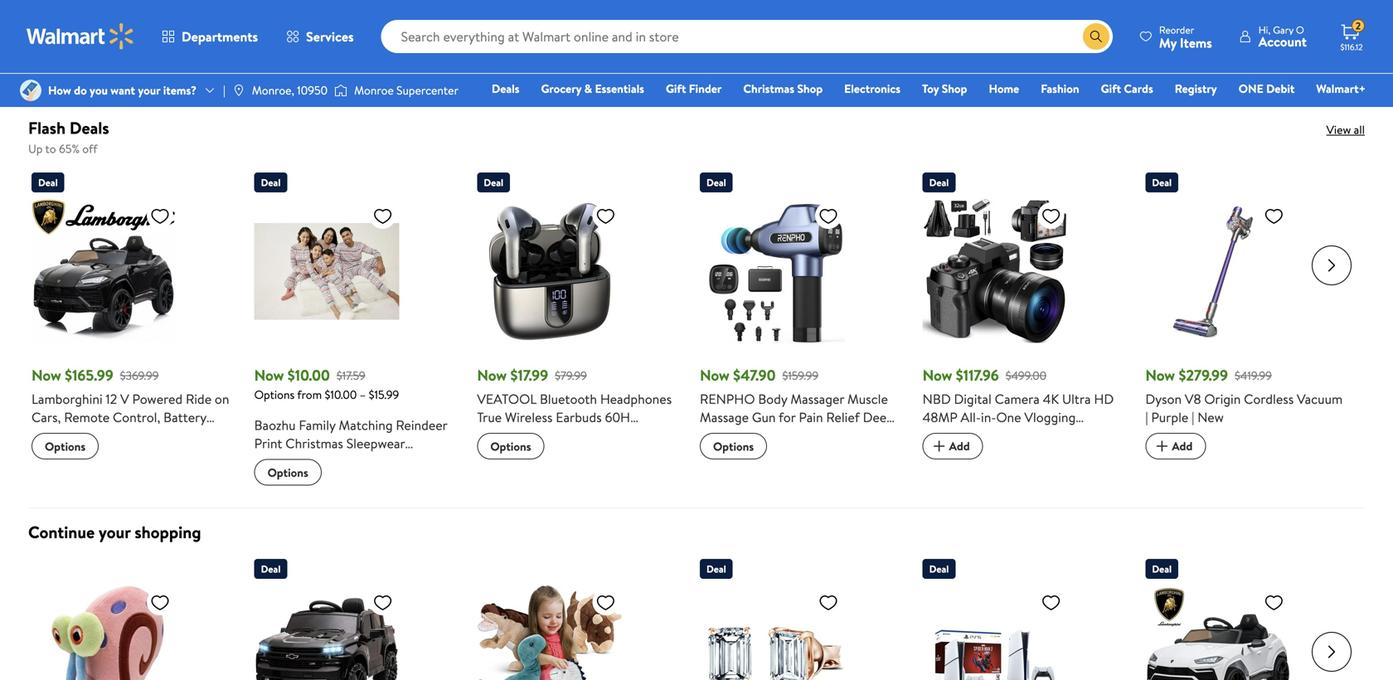 Task type: locate. For each thing, give the bounding box(es) containing it.
add down purple
[[1172, 438, 1193, 454]]

now inside 'now $10.00 $17.59 options from $10.00 – $15.99'
[[254, 365, 284, 386]]

&
[[584, 80, 592, 97], [254, 471, 263, 489]]

add down all- on the right of the page
[[949, 438, 970, 454]]

renpho
[[700, 390, 755, 408]]

2 now from the left
[[254, 365, 284, 386]]

deal for minimalist 0.5 carat emerald cut moissanite solitaire stud earrings in 18k rose gold plating over silver image
[[707, 562, 726, 576]]

digital
[[954, 390, 992, 408], [923, 445, 960, 463]]

lamborghini urus 12v electric powered ride on car for kids, with remote control, foot pedal, mp3 player and led headlights image
[[1146, 586, 1291, 680]]

0 vertical spatial christmas
[[743, 80, 795, 97]]

off down my
[[1163, 58, 1189, 85]]

& left toddler
[[254, 471, 263, 489]]

now up lamborghini
[[32, 365, 61, 386]]

matching
[[339, 416, 393, 434]]

smart
[[617, 481, 651, 499]]

one debit link
[[1231, 80, 1302, 97]]

earbuds left 60h
[[556, 408, 602, 426]]

60h
[[605, 408, 630, 426]]

christmas shop
[[743, 80, 823, 97]]

add button down 48mp
[[923, 433, 983, 459]]

deals left 'grocery'
[[492, 80, 520, 97]]

0 horizontal spatial christmas
[[286, 434, 343, 452]]

now inside now $17.99 $79.99 veatool bluetooth headphones true wireless earbuds 60h playback led power display earphones with wireless charging case ipx7 waterproof in-ear earbuds with mic for tv smart phone computer laptop
[[477, 365, 507, 386]]

add to favorites list, lamborghini urus 12v electric powered ride on car for kids, with remote control, foot pedal, mp3 player and led headlights image
[[1264, 592, 1284, 613]]

shop
[[48, 16, 73, 32], [797, 80, 823, 97], [942, 80, 967, 97]]

options down cars, at the left bottom
[[45, 438, 86, 454]]

0 vertical spatial your
[[138, 82, 160, 98]]

0 vertical spatial in-
[[981, 408, 996, 426]]

| left the new
[[1192, 408, 1195, 426]]

0 horizontal spatial 2
[[329, 452, 336, 471]]

now inside now $165.99 $369.99 lamborghini 12 v powered ride on cars, remote control, battery powered, black options
[[32, 365, 61, 386]]

 image
[[20, 80, 41, 101]]

1 horizontal spatial add button
[[1146, 433, 1206, 459]]

1 horizontal spatial in-
[[981, 408, 996, 426]]

4 now from the left
[[700, 365, 730, 386]]

& inside baozhu family matching reindeer print christmas sleepwear pajamas set, 2 piece (unisex baby & toddler 3m-18m)
[[254, 471, 263, 489]]

digital down 48mp
[[923, 445, 960, 463]]

christmas up 3m-
[[286, 434, 343, 452]]

1 horizontal spatial 2
[[1356, 19, 1361, 33]]

1 vertical spatial off
[[82, 141, 97, 157]]

options
[[254, 387, 295, 403], [45, 438, 86, 454], [490, 438, 531, 454], [713, 438, 754, 454], [268, 464, 308, 480]]

monroe, 10950
[[252, 82, 328, 98]]

minimalist 0.5 carat emerald cut moissanite solitaire stud earrings in 18k rose gold plating over silver image
[[700, 586, 845, 680]]

0 horizontal spatial off
[[82, 141, 97, 157]]

1 horizontal spatial wireless
[[568, 445, 616, 463]]

registry
[[1175, 80, 1217, 97]]

piece
[[339, 452, 371, 471]]

0 horizontal spatial &
[[254, 471, 263, 489]]

add button for $117.96
[[923, 433, 983, 459]]

now up veatool
[[477, 365, 507, 386]]

departments button
[[148, 17, 272, 56]]

view all link
[[1327, 122, 1365, 138]]

0 vertical spatial 2
[[1356, 19, 1361, 33]]

now inside now $47.90 $159.99 renpho body massager muscle massage gun for pain relief deep tissue, -blue options
[[700, 365, 730, 386]]

2 gift from the left
[[1101, 80, 1121, 97]]

1 add from the left
[[949, 438, 970, 454]]

add button down purple
[[1146, 433, 1206, 459]]

1 horizontal spatial  image
[[334, 82, 348, 99]]

with inside now $117.96 $499.00 nbd digital camera 4k ultra hd 48mp all-in-one vlogging camera with wide angle lens, digital zoom 16x and 3" screen
[[971, 426, 995, 445]]

$10.00 down $17.59
[[325, 387, 357, 403]]

add button for $279.99
[[1146, 433, 1206, 459]]

vlogging
[[1024, 408, 1076, 426]]

for right gun
[[779, 408, 796, 426]]

0 vertical spatial earbuds
[[556, 408, 602, 426]]

1 vertical spatial walmart+
[[1316, 80, 1366, 97]]

deal for funtok licensed chevrolet silverado 12v kids electric powered ride on toy car with remote control & music player, black image
[[261, 562, 281, 576]]

gary
[[1273, 23, 1294, 37]]

| right items?
[[223, 82, 225, 98]]

my
[[1159, 34, 1177, 52]]

christmas down walmart site-wide search box
[[743, 80, 795, 97]]

 image right 10950
[[334, 82, 348, 99]]

for left tv
[[578, 481, 595, 499]]

for inside now $47.90 $159.99 renpho body massager muscle massage gun for pain relief deep tissue, -blue options
[[779, 408, 796, 426]]

tissue,
[[700, 426, 738, 445]]

1 horizontal spatial gift
[[1101, 80, 1121, 97]]

sleepwear
[[346, 434, 405, 452]]

3m-
[[312, 471, 335, 489]]

1 vertical spatial 2
[[329, 452, 336, 471]]

angle
[[1031, 426, 1064, 445]]

deal for the renpho body massager muscle massage gun for pain relief deep tissue, -blue image
[[707, 175, 726, 190]]

christmas
[[743, 80, 795, 97], [286, 434, 343, 452]]

now $47.90 $159.99 renpho body massager muscle massage gun for pain relief deep tissue, -blue options
[[700, 365, 894, 454]]

 image
[[334, 82, 348, 99], [232, 84, 245, 97]]

1 vertical spatial digital
[[923, 445, 960, 463]]

product group
[[32, 166, 231, 488], [254, 166, 454, 489], [477, 166, 677, 518], [700, 166, 900, 488], [923, 166, 1122, 488], [1146, 166, 1345, 488], [254, 552, 454, 680], [700, 552, 900, 680], [923, 552, 1122, 680], [1146, 552, 1345, 680]]

& right 'grocery'
[[584, 80, 592, 97]]

grocery & essentials
[[541, 80, 644, 97]]

off right "65%" in the top left of the page
[[82, 141, 97, 157]]

gift for gift finder
[[666, 80, 686, 97]]

now up the nbd
[[923, 365, 952, 386]]

0 vertical spatial deals
[[492, 80, 520, 97]]

want
[[111, 82, 135, 98]]

home link
[[981, 80, 1027, 97]]

$369.99
[[120, 367, 159, 383]]

items?
[[163, 82, 197, 98]]

muscle
[[848, 390, 888, 408]]

now for $165.99
[[32, 365, 61, 386]]

lamborghini
[[32, 390, 103, 408]]

add to favorites list, veatool bluetooth headphones true wireless earbuds 60h playback led power display earphones with wireless charging case ipx7 waterproof in-ear earbuds with mic for tv smart phone computer laptop image
[[596, 206, 616, 226]]

with for $17.99
[[541, 445, 565, 463]]

now up 'renpho'
[[700, 365, 730, 386]]

set,
[[303, 452, 326, 471]]

grocery
[[541, 80, 582, 97]]

control,
[[113, 408, 160, 426]]

1 vertical spatial deals
[[70, 116, 109, 139]]

2 add from the left
[[1172, 438, 1193, 454]]

off
[[1163, 58, 1189, 85], [82, 141, 97, 157]]

6 now from the left
[[1146, 365, 1175, 386]]

baozhu family matching reindeer print christmas sleepwear pajamas set, 2 piece (unisex baby & toddler 3m-18m) image
[[254, 199, 399, 344]]

gift finder link
[[658, 80, 729, 97]]

1 now from the left
[[32, 365, 61, 386]]

options up baozhu
[[254, 387, 295, 403]]

digital down $117.96 on the right bottom of page
[[954, 390, 992, 408]]

18m)
[[335, 471, 363, 489]]

departments
[[182, 27, 258, 46]]

shop left "electronics" link
[[797, 80, 823, 97]]

$79.99
[[555, 367, 587, 383]]

baby
[[419, 452, 447, 471]]

product group containing now $17.99
[[477, 166, 677, 518]]

|
[[223, 82, 225, 98], [1146, 408, 1148, 426], [1192, 408, 1195, 426]]

flash deals up to 65% off
[[28, 116, 109, 157]]

shop right toy
[[942, 80, 967, 97]]

in- left wide
[[981, 408, 996, 426]]

$17.99
[[510, 365, 548, 386]]

account
[[1259, 32, 1307, 51]]

$ 100
[[1066, 24, 1162, 98]]

0 horizontal spatial  image
[[232, 84, 245, 97]]

1 horizontal spatial add
[[1172, 438, 1193, 454]]

product group containing now $47.90
[[700, 166, 900, 488]]

3 now from the left
[[477, 365, 507, 386]]

$10.00 up from
[[288, 365, 330, 386]]

deals up "65%" in the top left of the page
[[70, 116, 109, 139]]

walmart+ up supercenter
[[411, 54, 460, 70]]

0 horizontal spatial add
[[949, 438, 970, 454]]

0 horizontal spatial in-
[[607, 463, 622, 481]]

home
[[989, 80, 1019, 97]]

(unisex
[[374, 452, 416, 471]]

0 vertical spatial walmart+
[[411, 54, 460, 70]]

0 vertical spatial $10.00
[[288, 365, 330, 386]]

shop for toy shop
[[942, 80, 967, 97]]

$
[[1066, 34, 1079, 71]]

1 horizontal spatial shop
[[797, 80, 823, 97]]

2 right set,
[[329, 452, 336, 471]]

gift inside "link"
[[1101, 80, 1121, 97]]

massager
[[791, 390, 844, 408]]

0 vertical spatial off
[[1163, 58, 1189, 85]]

with left wide
[[971, 426, 995, 445]]

funtok licensed chevrolet silverado 12v kids electric powered ride on toy car with remote control & music player, black image
[[254, 586, 399, 680]]

Walmart Site-Wide search field
[[381, 20, 1113, 53]]

options link
[[32, 433, 99, 459], [477, 433, 544, 459], [700, 433, 767, 459], [254, 459, 322, 486]]

options down massage
[[713, 438, 754, 454]]

1 horizontal spatial deals
[[492, 80, 520, 97]]

monroe,
[[252, 82, 294, 98]]

your right continue
[[99, 520, 131, 544]]

add to favorites list, renpho body massager muscle massage gun for pain relief deep tissue, -blue image
[[819, 206, 838, 226]]

purple
[[1151, 408, 1189, 426]]

add for $117.96
[[949, 438, 970, 454]]

5 now from the left
[[923, 365, 952, 386]]

options down print
[[268, 464, 308, 480]]

earbuds down earphones
[[477, 481, 523, 499]]

christmas inside baozhu family matching reindeer print christmas sleepwear pajamas set, 2 piece (unisex baby & toddler 3m-18m)
[[286, 434, 343, 452]]

options link down massage
[[700, 433, 767, 459]]

1 vertical spatial camera
[[923, 426, 968, 445]]

wide
[[999, 426, 1028, 445]]

add to cart image
[[1152, 436, 1172, 456]]

1 vertical spatial &
[[254, 471, 263, 489]]

1 vertical spatial earbuds
[[477, 481, 523, 499]]

now inside now $279.99 $419.99 dyson v8 origin  cordless vacuum | purple | new
[[1146, 365, 1175, 386]]

ear
[[622, 463, 641, 481]]

now
[[76, 16, 97, 32]]

1 horizontal spatial for
[[779, 408, 796, 426]]

terms
[[387, 23, 417, 39]]

3"
[[1044, 445, 1056, 463]]

ultra
[[1062, 390, 1091, 408]]

shop for christmas shop
[[797, 80, 823, 97]]

wireless up tv
[[568, 445, 616, 463]]

0 vertical spatial wireless
[[505, 408, 553, 426]]

cordless
[[1244, 390, 1294, 408]]

view
[[1327, 122, 1351, 138]]

deal for lamborghini urus 12v electric powered ride on car for kids, with remote control, foot pedal, mp3 player and led headlights image
[[1152, 562, 1172, 576]]

gift for gift cards
[[1101, 80, 1121, 97]]

one debit
[[1239, 80, 1295, 97]]

0 horizontal spatial for
[[578, 481, 595, 499]]

0 vertical spatial camera
[[995, 390, 1040, 408]]

playback
[[477, 426, 528, 445]]

wireless right 'true' on the bottom left of the page
[[505, 408, 553, 426]]

family
[[299, 416, 336, 434]]

now for $279.99
[[1146, 365, 1175, 386]]

toy shop
[[922, 80, 967, 97]]

walmart+ up view
[[1316, 80, 1366, 97]]

2 inside baozhu family matching reindeer print christmas sleepwear pajamas set, 2 piece (unisex baby & toddler 3m-18m)
[[329, 452, 336, 471]]

2 horizontal spatial |
[[1192, 408, 1195, 426]]

body
[[758, 390, 787, 408]]

playstation 5 disc console slim - marvel's spider-man 2 bundle image
[[923, 586, 1068, 680]]

headphones
[[600, 390, 672, 408]]

1 vertical spatial in-
[[607, 463, 622, 481]]

0 vertical spatial &
[[584, 80, 592, 97]]

registry link
[[1167, 80, 1225, 97]]

0 horizontal spatial gift
[[666, 80, 686, 97]]

veatool bluetooth headphones true wireless earbuds 60h playback led power display earphones with wireless charging case ipx7 waterproof in-ear earbuds with mic for tv smart phone computer laptop image
[[477, 199, 622, 344]]

with
[[971, 426, 995, 445], [541, 445, 565, 463], [526, 481, 551, 499]]

cards
[[1124, 80, 1153, 97]]

in-
[[981, 408, 996, 426], [607, 463, 622, 481]]

camera down '$499.00'
[[995, 390, 1040, 408]]

2 horizontal spatial shop
[[942, 80, 967, 97]]

gift left cards
[[1101, 80, 1121, 97]]

1 gift from the left
[[666, 80, 686, 97]]

o
[[1296, 23, 1304, 37]]

deal for "nbd digital camera 4k ultra hd 48mp all-in-one vlogging camera with wide angle lens, digital zoom 16x and 3" screen" image
[[929, 175, 949, 190]]

renpho body massager muscle massage gun for pain relief deep tissue, -blue image
[[700, 199, 845, 344]]

| left purple
[[1146, 408, 1148, 426]]

shop left now
[[48, 16, 73, 32]]

0 vertical spatial for
[[779, 408, 796, 426]]

options link down cars, at the left bottom
[[32, 433, 99, 459]]

deals
[[492, 80, 520, 97], [70, 116, 109, 139]]

gift left "finder"
[[666, 80, 686, 97]]

passionfruit dinosaur plush toy stuffed animals for girls & boys, 4-pc set image
[[477, 586, 622, 680]]

–
[[360, 387, 366, 403]]

2 up $116.12
[[1356, 19, 1361, 33]]

add to favorites list, minimalist 0.5 carat emerald cut moissanite solitaire stud earrings in 18k rose gold plating over silver image
[[819, 592, 838, 613]]

1 add button from the left
[[923, 433, 983, 459]]

with right ipx7
[[541, 445, 565, 463]]

0 horizontal spatial add button
[[923, 433, 983, 459]]

camera down the nbd
[[923, 426, 968, 445]]

now for $10.00
[[254, 365, 284, 386]]

1 vertical spatial christmas
[[286, 434, 343, 452]]

 image left monroe,
[[232, 84, 245, 97]]

add to cart image
[[929, 436, 949, 456]]

100
[[1079, 24, 1162, 98]]

1 vertical spatial your
[[99, 520, 131, 544]]

now up baozhu
[[254, 365, 284, 386]]

 image for monroe supercenter
[[334, 82, 348, 99]]

now for $17.99
[[477, 365, 507, 386]]

0 horizontal spatial camera
[[923, 426, 968, 445]]

in- down display
[[607, 463, 622, 481]]

2 add button from the left
[[1146, 433, 1206, 459]]

product group containing now $10.00
[[254, 166, 454, 489]]

origin
[[1204, 390, 1241, 408]]

0 horizontal spatial deals
[[70, 116, 109, 139]]

now up dyson
[[1146, 365, 1175, 386]]

0 horizontal spatial walmart+
[[411, 54, 460, 70]]

gun
[[752, 408, 776, 426]]

deep
[[863, 408, 894, 426]]

your
[[138, 82, 160, 98], [99, 520, 131, 544]]

now inside now $117.96 $499.00 nbd digital camera 4k ultra hd 48mp all-in-one vlogging camera with wide angle lens, digital zoom 16x and 3" screen
[[923, 365, 952, 386]]

your right want
[[138, 82, 160, 98]]

1 vertical spatial for
[[578, 481, 595, 499]]

16x
[[999, 445, 1017, 463]]

$116.12
[[1341, 41, 1363, 53]]

deal for playstation 5 disc console slim - marvel's spider-man 2 bundle image
[[929, 562, 949, 576]]

options link up ipx7
[[477, 433, 544, 459]]

toddler
[[266, 471, 309, 489]]

continue
[[28, 520, 95, 544]]



Task type: describe. For each thing, give the bounding box(es) containing it.
gift finder
[[666, 80, 722, 97]]

0 horizontal spatial shop
[[48, 16, 73, 32]]

relief
[[826, 408, 860, 426]]

$419.99
[[1235, 367, 1272, 383]]

walmart image
[[27, 23, 134, 50]]

deal for lamborghini 12 v powered ride on cars, remote control, battery powered, black image
[[38, 175, 58, 190]]

youtooz 6" gary the snail magnetic plush - spongebob squarepants collectible toy image
[[32, 586, 177, 680]]

in- inside now $17.99 $79.99 veatool bluetooth headphones true wireless earbuds 60h playback led power display earphones with wireless charging case ipx7 waterproof in-ear earbuds with mic for tv smart phone computer laptop
[[607, 463, 622, 481]]

hi,
[[1259, 23, 1271, 37]]

and
[[1020, 445, 1041, 463]]

hi, gary o account
[[1259, 23, 1307, 51]]

display
[[597, 426, 638, 445]]

black
[[88, 426, 119, 445]]

add to favorites list, lamborghini 12 v powered ride on cars, remote control, battery powered, black image
[[150, 206, 170, 226]]

1 horizontal spatial |
[[1146, 408, 1148, 426]]

0 vertical spatial digital
[[954, 390, 992, 408]]

0 horizontal spatial your
[[99, 520, 131, 544]]

product group containing now $279.99
[[1146, 166, 1345, 488]]

0 horizontal spatial wireless
[[505, 408, 553, 426]]

1 vertical spatial wireless
[[568, 445, 616, 463]]

off inside flash deals up to 65% off
[[82, 141, 97, 157]]

1 horizontal spatial camera
[[995, 390, 1040, 408]]

next slide for flash deals list image
[[1312, 246, 1352, 285]]

fashion link
[[1033, 80, 1087, 97]]

deals link
[[484, 80, 527, 97]]

$499.00
[[1006, 367, 1047, 383]]

massage
[[700, 408, 749, 426]]

powered,
[[32, 426, 85, 445]]

new
[[1198, 408, 1224, 426]]

from
[[297, 387, 322, 403]]

search icon image
[[1090, 30, 1103, 43]]

tv
[[598, 481, 613, 499]]

options inside now $47.90 $159.99 renpho body massager muscle massage gun for pain relief deep tissue, -blue options
[[713, 438, 754, 454]]

options link for $165.99
[[32, 433, 99, 459]]

finder
[[689, 80, 722, 97]]

grocery & essentials link
[[534, 80, 652, 97]]

vacuum
[[1297, 390, 1343, 408]]

0 horizontal spatial |
[[223, 82, 225, 98]]

options up ipx7
[[490, 438, 531, 454]]

product group containing now $117.96
[[923, 166, 1122, 488]]

product group containing now $165.99
[[32, 166, 231, 488]]

supercenter
[[397, 82, 459, 98]]

add to favorites list, youtooz 6" gary the snail magnetic plush - spongebob squarepants collectible toy image
[[150, 592, 170, 613]]

1 horizontal spatial &
[[584, 80, 592, 97]]

$47.90
[[733, 365, 776, 386]]

bluetooth
[[540, 390, 597, 408]]

monroe supercenter
[[354, 82, 459, 98]]

10950
[[297, 82, 328, 98]]

now for $117.96
[[923, 365, 952, 386]]

phone
[[477, 499, 514, 518]]

fashion
[[1041, 80, 1079, 97]]

remote
[[64, 408, 110, 426]]

deal for the veatool bluetooth headphones true wireless earbuds 60h playback led power display earphones with wireless charging case ipx7 waterproof in-ear earbuds with mic for tv smart phone computer laptop image
[[484, 175, 503, 190]]

0 horizontal spatial earbuds
[[477, 481, 523, 499]]

with for $117.96
[[971, 426, 995, 445]]

lamborghini 12 v powered ride on cars, remote control, battery powered, black image
[[32, 199, 177, 344]]

Search search field
[[381, 20, 1113, 53]]

add to favorites list, nbd digital camera 4k ultra hd 48mp all-in-one vlogging camera with wide angle lens, digital zoom 16x and 3" screen image
[[1041, 206, 1061, 226]]

options link for $47.90
[[700, 433, 767, 459]]

print
[[254, 434, 282, 452]]

options link down print
[[254, 459, 322, 486]]

add to favorites list, baozhu family matching reindeer print christmas sleepwear pajamas set, 2 piece (unisex baby & toddler 3m-18m) image
[[373, 206, 393, 226]]

hd
[[1094, 390, 1114, 408]]

1 horizontal spatial walmart+
[[1316, 80, 1366, 97]]

$159.99
[[782, 367, 819, 383]]

reorder my items
[[1159, 23, 1212, 52]]

you
[[90, 82, 108, 98]]

add to favorites list, passionfruit dinosaur plush toy stuffed animals for girls & boys, 4-pc set image
[[596, 592, 616, 613]]

in- inside now $117.96 $499.00 nbd digital camera 4k ultra hd 48mp all-in-one vlogging camera with wide angle lens, digital zoom 16x and 3" screen
[[981, 408, 996, 426]]

monroe
[[354, 82, 394, 98]]

baozhu family matching reindeer print christmas sleepwear pajamas set, 2 piece (unisex baby & toddler 3m-18m)
[[254, 416, 447, 489]]

cars,
[[32, 408, 61, 426]]

earphones
[[477, 445, 537, 463]]

add to favorites list, dyson v8 origin  cordless vacuum | purple | new image
[[1264, 206, 1284, 226]]

blue
[[746, 426, 771, 445]]

services button
[[272, 17, 368, 56]]

zoom
[[963, 445, 996, 463]]

screen
[[1059, 445, 1099, 463]]

toy
[[922, 80, 939, 97]]

all
[[1354, 122, 1365, 138]]

now $165.99 $369.99 lamborghini 12 v powered ride on cars, remote control, battery powered, black options
[[32, 365, 229, 454]]

$279.99
[[1179, 365, 1228, 386]]

led
[[531, 426, 555, 445]]

debit
[[1266, 80, 1295, 97]]

for inside now $17.99 $79.99 veatool bluetooth headphones true wireless earbuds 60h playback led power display earphones with wireless charging case ipx7 waterproof in-ear earbuds with mic for tv smart phone computer laptop
[[578, 481, 595, 499]]

ride
[[186, 390, 212, 408]]

now for $47.90
[[700, 365, 730, 386]]

power
[[558, 426, 594, 445]]

computer
[[517, 499, 576, 518]]

charging
[[619, 445, 672, 463]]

view all
[[1327, 122, 1365, 138]]

add for $279.99
[[1172, 438, 1193, 454]]

v
[[120, 390, 129, 408]]

veatool
[[477, 390, 537, 408]]

add to favorites list, playstation 5 disc console slim - marvel's spider-man 2 bundle image
[[1041, 592, 1061, 613]]

gift cards link
[[1094, 80, 1161, 97]]

powered
[[132, 390, 183, 408]]

next slide for continue your shopping list image
[[1312, 632, 1352, 672]]

1 horizontal spatial christmas
[[743, 80, 795, 97]]

add to favorites list, funtok licensed chevrolet silverado 12v kids electric powered ride on toy car with remote control & music player, black image
[[373, 592, 393, 613]]

 image for monroe, 10950
[[232, 84, 245, 97]]

1 horizontal spatial earbuds
[[556, 408, 602, 426]]

dyson v8 origin  cordless vacuum | purple | new image
[[1146, 199, 1291, 344]]

waterproof
[[537, 463, 604, 481]]

electronics link
[[837, 80, 908, 97]]

ipx7
[[508, 463, 534, 481]]

options inside 'now $10.00 $17.59 options from $10.00 – $15.99'
[[254, 387, 295, 403]]

options inside now $165.99 $369.99 lamborghini 12 v powered ride on cars, remote control, battery powered, black options
[[45, 438, 86, 454]]

now $279.99 $419.99 dyson v8 origin  cordless vacuum | purple | new
[[1146, 365, 1343, 426]]

deal for baozhu family matching reindeer print christmas sleepwear pajamas set, 2 piece (unisex baby & toddler 3m-18m) image
[[261, 175, 281, 190]]

deals inside flash deals up to 65% off
[[70, 116, 109, 139]]

with left mic
[[526, 481, 551, 499]]

pain
[[799, 408, 823, 426]]

up
[[28, 141, 43, 157]]

$165.99
[[65, 365, 113, 386]]

1 horizontal spatial your
[[138, 82, 160, 98]]

deal for dyson v8 origin  cordless vacuum | purple | new 'image'
[[1152, 175, 1172, 190]]

12
[[106, 390, 117, 408]]

now $17.99 $79.99 veatool bluetooth headphones true wireless earbuds 60h playback led power display earphones with wireless charging case ipx7 waterproof in-ear earbuds with mic for tv smart phone computer laptop
[[477, 365, 672, 518]]

terms apply.
[[387, 23, 449, 39]]

1 horizontal spatial off
[[1163, 58, 1189, 85]]

now $10.00 $17.59 options from $10.00 – $15.99
[[254, 365, 399, 403]]

options link for $17.99
[[477, 433, 544, 459]]

1 vertical spatial $10.00
[[325, 387, 357, 403]]

walmart+ link
[[1309, 80, 1373, 97]]

nbd digital camera 4k ultra hd 48mp all-in-one vlogging camera with wide angle lens, digital zoom 16x and 3" screen image
[[923, 199, 1068, 344]]



Task type: vqa. For each thing, say whether or not it's contained in the screenshot.
Dry at the right top of page
no



